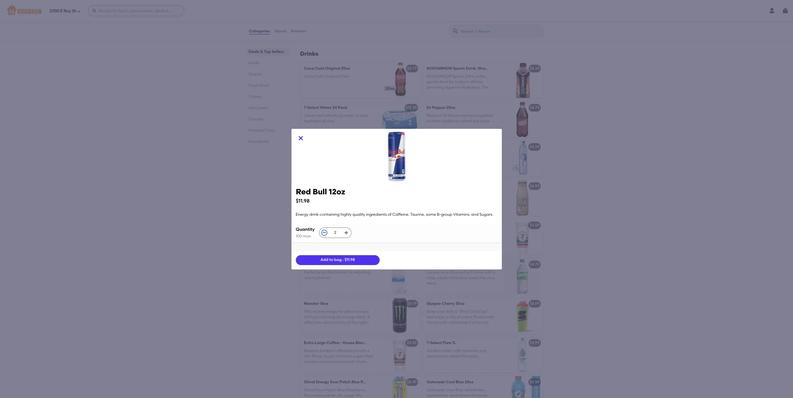 Task type: describe. For each thing, give the bounding box(es) containing it.
strawberry
[[341, 231, 361, 235]]

clean and refreshing water to stay hydrated all day.
[[304, 113, 368, 123]]

juice
[[340, 192, 348, 196]]

purified inside purified water with minerals and electrolytes added for taste.
[[427, 348, 441, 353]]

1 horizontal spatial $11.98
[[345, 258, 355, 262]]

and inside keep cool with a "stay cold cup" and enjoy a mix of sweet flavors with the smooth refreshment of an icy!
[[427, 315, 434, 319]]

reviews
[[291, 29, 306, 33]]

quantity 100 max
[[296, 227, 315, 239]]

sugars.
[[480, 212, 494, 217]]

form
[[432, 119, 441, 123]]

a up the mixed
[[444, 192, 446, 196]]

hydrated inside clean and refreshing water to stay hydrated all day.
[[304, 119, 321, 123]]

0 vertical spatial strawberry
[[478, 66, 499, 71]]

flavored
[[338, 15, 354, 20]]

reserve
[[469, 223, 484, 228]]

0 horizontal spatial 16oz
[[320, 301, 328, 306]]

7- for 7-select purified water gallon
[[304, 262, 308, 267]]

hydrated inside the refreshing kiwi and strawberry flavors to keep you hydrated and replenish the electrolytes lost during exercise.
[[340, 236, 357, 241]]

flavor
[[326, 32, 336, 37]]

gatorade for gatorade cool blue rehydrates, replenishes, and refuels the body
[[427, 388, 445, 392]]

1 horizontal spatial drinks
[[300, 50, 319, 57]]

of up refreshment at right
[[457, 315, 461, 319]]

slurpee cherry 30oz image
[[502, 298, 543, 334]]

pepper
[[432, 105, 446, 110]]

7-select purified water gallon
[[304, 262, 361, 267]]

categories
[[249, 29, 270, 33]]

1 horizontal spatial 28oz
[[516, 66, 524, 71]]

beans
[[474, 203, 485, 207]]

1 vertical spatial from
[[359, 197, 368, 202]]

personal
[[249, 128, 265, 133]]

monster
[[304, 301, 319, 306]]

kiwi
[[344, 223, 352, 228]]

7- for 7-select pure 1l
[[427, 341, 430, 345]]

blue for gatorade cool blue rehydrates, replenishes, and refuels the body
[[456, 388, 464, 392]]

lemon-
[[427, 270, 441, 275]]

deals & top sellers tab
[[249, 49, 287, 55]]

ghost
[[304, 380, 315, 385]]

flavored
[[450, 270, 466, 275]]

- for 7
[[463, 223, 465, 228]]

fresh
[[249, 83, 259, 88]]

0 horizontal spatial svg image
[[298, 135, 304, 141]]

quenches
[[468, 276, 487, 280]]

with inside purified water with minerals and electrolytes added for taste.
[[454, 348, 462, 353]]

starbucks frappuccino vanilla 13.7oz image
[[502, 180, 543, 216]]

main navigation navigation
[[0, 0, 794, 21]]

2 original from the top
[[325, 74, 340, 79]]

2 cola from the top
[[315, 74, 324, 79]]

electrolytes inside the refreshing kiwi and strawberry flavors to keep you hydrated and replenish the electrolytes lost during exercise.
[[329, 242, 351, 247]]

drink,
[[466, 66, 477, 71]]

and inside a delicious orange juice free from water or preservtives and not from concentrate.
[[344, 197, 351, 202]]

simply orange juice 52oz
[[304, 184, 353, 188]]

to inside the funyuns® onion flavored rings are a deliciously different snack that's fun to eat, with a crisp texture and zesty onion flavor
[[311, 26, 315, 31]]

with inside the funyuns® onion flavored rings are a deliciously different snack that's fun to eat, with a crisp texture and zesty onion flavor
[[324, 26, 332, 31]]

to left 'bag'
[[330, 258, 333, 262]]

$5.99 button
[[301, 141, 420, 177]]

21oz
[[352, 223, 360, 228]]

gallon
[[348, 262, 361, 267]]

ghost energy sour patch blue raspberry 16oz image
[[379, 376, 420, 398]]

lost
[[351, 242, 358, 247]]

are
[[366, 15, 372, 20]]

drinks inside tab
[[249, 61, 260, 65]]

gatorade cool blue 28oz
[[427, 380, 474, 385]]

select for purified
[[308, 262, 319, 267]]

minerals
[[462, 348, 478, 353]]

slurpee cherry 30oz
[[427, 301, 465, 306]]

some
[[426, 212, 436, 217]]

and down finest
[[452, 208, 459, 213]]

of left 'an'
[[473, 320, 476, 325]]

that's
[[357, 21, 367, 25]]

texture
[[346, 26, 359, 31]]

1 vertical spatial 24oz
[[367, 341, 376, 345]]

1 vertical spatial 20oz
[[341, 74, 350, 79]]

stay
[[361, 113, 368, 118]]

$5.49
[[407, 380, 417, 385]]

0 horizontal spatial drink
[[310, 212, 319, 217]]

$4.79 for coca cola original 20oz
[[408, 66, 417, 71]]

that
[[460, 276, 467, 280]]

gatorade for gatorade cool blue 28oz
[[427, 380, 445, 385]]

of left caffeine,
[[388, 212, 392, 217]]

0 horizontal spatial energy
[[296, 212, 309, 217]]

rings
[[355, 15, 365, 20]]

for inside purified water with minerals and electrolytes added for taste.
[[463, 354, 468, 359]]

red
[[296, 187, 311, 196]]

the inside the refreshing kiwi and strawberry flavors to keep you hydrated and replenish the electrolytes lost during exercise.
[[322, 242, 328, 247]]

ice cream tab
[[249, 105, 287, 111]]

cream
[[255, 106, 268, 110]]

candy
[[249, 94, 261, 99]]

1 coca from the top
[[304, 66, 315, 71]]

during
[[359, 242, 371, 247]]

1 vertical spatial $5.99
[[530, 301, 540, 306]]

:
[[343, 258, 344, 262]]

beverage.
[[427, 214, 446, 218]]

concentrate.
[[304, 203, 328, 207]]

cherry
[[442, 301, 455, 306]]

or
[[316, 197, 320, 202]]

2700 e roy st
[[50, 8, 76, 13]]

grocery tab
[[249, 116, 287, 122]]

taurine,
[[411, 212, 425, 217]]

and inside clean and refreshing water to stay hydrated all day.
[[316, 113, 324, 118]]

crisp
[[336, 26, 345, 31]]

for inside the perfectly purified water for refueling and hydration.
[[348, 270, 353, 275]]

clean
[[304, 113, 315, 118]]

select for pure
[[430, 341, 442, 345]]

extra for extra large coffee - 7 reserve colombian 24oz
[[427, 223, 437, 228]]

patch
[[340, 380, 351, 385]]

ice cream
[[249, 106, 268, 110]]

select for water
[[308, 105, 319, 110]]

a up the mix
[[455, 309, 458, 314]]

funyuns onion flavored rings 6oz image
[[379, 4, 420, 40]]

refreshment
[[449, 320, 472, 325]]

fresh food tab
[[249, 83, 287, 88]]

free
[[349, 192, 357, 196]]

funyuns® onion flavored rings are a deliciously different snack that's fun to eat, with a crisp texture and zesty onion flavor
[[304, 15, 372, 37]]

a
[[304, 192, 307, 196]]

23
[[443, 113, 447, 118]]

100
[[296, 234, 302, 239]]

you
[[332, 236, 339, 241]]

2 coca from the top
[[304, 74, 315, 79]]

married
[[462, 113, 476, 118]]

dr pepper 20oz image
[[502, 102, 543, 137]]

pure
[[443, 341, 452, 345]]

snack
[[345, 21, 356, 25]]

- for house
[[341, 341, 342, 345]]

thirst.
[[427, 281, 437, 286]]

large for extra large coffee - house blend 24oz
[[315, 341, 326, 345]]

colombian
[[485, 223, 506, 228]]

pack
[[338, 105, 348, 110]]

keep
[[322, 236, 331, 241]]

coffee for house
[[327, 341, 340, 345]]

water inside a delicious orange juice free from water or preservtives and not from concentrate.
[[304, 197, 315, 202]]

st
[[72, 8, 76, 13]]

containing
[[320, 212, 340, 217]]

juice
[[333, 184, 343, 188]]

0 vertical spatial from
[[357, 192, 366, 196]]

sour
[[330, 380, 339, 385]]

bull
[[313, 187, 327, 196]]

bodyarmor sports drink, strawberry banana 28oz image
[[502, 63, 543, 98]]

keep cool with a "stay cold cup" and enjoy a mix of sweet flavors with the smooth refreshment of an icy!
[[427, 309, 495, 325]]

cup"
[[479, 309, 489, 314]]

vanilla
[[478, 197, 490, 202]]

onion
[[326, 15, 337, 20]]

and up during
[[358, 236, 365, 241]]

and down the beans
[[472, 212, 479, 217]]

a delicious orange juice free from water or preservtives and not from concentrate.
[[304, 192, 368, 207]]

icy!
[[483, 320, 489, 325]]

Input item quantity number field
[[329, 228, 342, 238]]

7-select water 24 pack image
[[379, 102, 420, 137]]

a left rich
[[440, 208, 443, 213]]

replenish
[[304, 242, 321, 247]]

and inside purified water with minerals and electrolytes added for taste.
[[479, 348, 487, 353]]

0 vertical spatial 20oz
[[341, 66, 350, 71]]

1 vertical spatial water
[[336, 262, 347, 267]]

to inside clean and refreshing water to stay hydrated all day.
[[356, 113, 360, 118]]

$4.79 for blend of 23 flavors married together to form a pefectly refreshing soda.
[[530, 105, 540, 110]]

$3.99
[[530, 341, 540, 345]]

1 original from the top
[[325, 66, 341, 71]]

funyuns®
[[304, 15, 325, 20]]

simply
[[304, 184, 317, 188]]



Task type: locate. For each thing, give the bounding box(es) containing it.
purified
[[321, 270, 336, 275]]

0 vertical spatial cola
[[315, 66, 324, 71]]

personal care
[[249, 128, 275, 133]]

soft
[[466, 270, 473, 275]]

of inside discover a creamy blend of coffee and milk, mixed with divine vanilla flavor. the finest arabica beans create a rich and undeniably luscious beverage.
[[474, 192, 478, 196]]

0 vertical spatial for
[[348, 270, 353, 275]]

household tab
[[249, 139, 287, 144]]

0 vertical spatial drinks
[[300, 50, 319, 57]]

to left 'keep'
[[317, 236, 321, 241]]

sweet
[[462, 315, 473, 319]]

0 horizontal spatial -
[[341, 341, 342, 345]]

&
[[260, 49, 263, 54]]

a inside blend of 23 flavors married together to form a pefectly refreshing soda.
[[441, 119, 444, 123]]

and up all
[[316, 113, 324, 118]]

original
[[325, 66, 341, 71], [325, 74, 340, 79]]

0 horizontal spatial $5.99
[[407, 145, 417, 149]]

orange
[[318, 184, 332, 188]]

blend up 'form'
[[427, 113, 438, 118]]

7- left pure
[[427, 341, 430, 345]]

coffee for 7
[[450, 223, 462, 228]]

1 horizontal spatial energy
[[316, 380, 329, 385]]

1 vertical spatial drinks
[[249, 61, 260, 65]]

candy tab
[[249, 94, 287, 100]]

red bull 12oz image
[[379, 141, 420, 177]]

select up perfectly
[[308, 262, 319, 267]]

a up your
[[493, 270, 496, 275]]

e
[[60, 8, 63, 13]]

personal care tab
[[249, 127, 287, 133]]

1 horizontal spatial 24oz
[[506, 223, 515, 228]]

vitamins,
[[453, 212, 471, 217]]

flavors up replenish
[[304, 236, 317, 241]]

mixed
[[445, 197, 456, 202]]

0 horizontal spatial $3.59
[[407, 341, 417, 345]]

and down the keep
[[427, 315, 434, 319]]

purified
[[320, 262, 335, 267], [427, 348, 441, 353]]

$5.59
[[530, 380, 540, 385]]

0 horizontal spatial 24oz
[[367, 341, 376, 345]]

and
[[360, 26, 368, 31], [316, 113, 324, 118], [344, 197, 351, 202], [427, 197, 434, 202], [452, 208, 459, 213], [472, 212, 479, 217], [333, 231, 340, 235], [358, 236, 365, 241], [304, 276, 312, 280], [427, 315, 434, 319], [479, 348, 487, 353], [450, 393, 457, 398]]

bodyarmor sports drink, strawberry banana 28oz
[[427, 66, 524, 71]]

$3.59 for extra large coffee - 7 reserve colombian 24oz
[[530, 223, 540, 228]]

and left refuels
[[450, 393, 457, 398]]

- left house
[[341, 341, 342, 345]]

hydrated down strawberry at the bottom left of the page
[[340, 236, 357, 241]]

large for extra large coffee - 7 reserve colombian 24oz
[[438, 223, 449, 228]]

extra large coffee - house blend 24oz image
[[379, 337, 420, 373]]

day.
[[327, 119, 335, 123]]

for down minerals
[[463, 354, 468, 359]]

7-select water 24 pack
[[304, 105, 348, 110]]

and inside gatorade cool blue rehydrates, replenishes, and refuels the body
[[450, 393, 457, 398]]

1 horizontal spatial for
[[463, 354, 468, 359]]

smooth
[[434, 320, 448, 325]]

the down 'keep'
[[322, 242, 328, 247]]

and inside the perfectly purified water for refueling and hydration.
[[304, 276, 312, 280]]

2 horizontal spatial flavors
[[474, 315, 486, 319]]

0 vertical spatial refreshing
[[325, 113, 343, 118]]

$11.98 right :
[[345, 258, 355, 262]]

0 horizontal spatial the
[[322, 242, 328, 247]]

1 horizontal spatial flavors
[[448, 113, 461, 118]]

hydration.
[[313, 276, 331, 280]]

0 vertical spatial coca cola original 20oz
[[304, 66, 350, 71]]

with
[[324, 26, 332, 31], [457, 197, 465, 202], [484, 270, 492, 275], [446, 309, 454, 314], [487, 315, 495, 319], [454, 348, 462, 353]]

1 horizontal spatial strawberry
[[478, 66, 499, 71]]

quality
[[353, 212, 365, 217]]

drink inside lemon-lime flavored soft drink with a crisp, clean taste that quenches your thirst.
[[474, 270, 484, 275]]

0 vertical spatial energy
[[296, 212, 309, 217]]

svg image
[[298, 135, 304, 141], [344, 231, 349, 235]]

1 vertical spatial 16oz
[[381, 380, 389, 385]]

0 vertical spatial drink
[[310, 212, 319, 217]]

blend
[[427, 113, 438, 118], [356, 341, 367, 345]]

not
[[352, 197, 358, 202]]

with up the mix
[[446, 309, 454, 314]]

0 horizontal spatial strawberry
[[322, 223, 343, 228]]

a down different
[[333, 26, 335, 31]]

cool up gatorade cool blue rehydrates, replenishes, and refuels the body
[[446, 380, 455, 385]]

drink down concentrate.
[[310, 212, 319, 217]]

0 vertical spatial select
[[308, 105, 319, 110]]

bodyarmor
[[427, 66, 452, 71]]

coca
[[304, 66, 315, 71], [304, 74, 315, 79]]

the down the rehydrates,
[[472, 393, 478, 398]]

strawberry right the drink,
[[478, 66, 499, 71]]

blue up refuels
[[456, 388, 464, 392]]

1 cola from the top
[[315, 66, 324, 71]]

soda.
[[480, 119, 491, 123]]

pefectly
[[445, 119, 460, 123]]

water down pure
[[442, 348, 453, 353]]

1 horizontal spatial the
[[427, 320, 433, 325]]

monster 16oz
[[304, 301, 328, 306]]

extra large coffee - 7 reserve colombian 24oz image
[[502, 219, 543, 255]]

with inside lemon-lime flavored soft drink with a crisp, clean taste that quenches your thirst.
[[484, 270, 492, 275]]

and inside the funyuns® onion flavored rings are a deliciously different snack that's fun to eat, with a crisp texture and zesty onion flavor
[[360, 26, 368, 31]]

24oz right house
[[367, 341, 376, 345]]

of inside blend of 23 flavors married together to form a pefectly refreshing soda.
[[439, 113, 442, 118]]

blue
[[352, 380, 360, 385], [456, 380, 464, 385], [456, 388, 464, 392]]

1 vertical spatial energy
[[316, 380, 329, 385]]

0 vertical spatial coffee
[[450, 223, 462, 228]]

mix
[[450, 315, 456, 319]]

electrolytes down you
[[329, 242, 351, 247]]

dr
[[427, 105, 431, 110]]

cool
[[437, 309, 445, 314]]

household
[[249, 139, 269, 144]]

24oz right colombian
[[506, 223, 515, 228]]

with up your
[[484, 270, 492, 275]]

svg image
[[783, 7, 789, 14], [92, 8, 97, 13], [77, 9, 81, 13], [322, 231, 327, 235]]

with inside discover a creamy blend of coffee and milk, mixed with divine vanilla flavor. the finest arabica beans create a rich and undeniably luscious beverage.
[[457, 197, 465, 202]]

caffeine,
[[393, 212, 410, 217]]

water down pack at the left of page
[[344, 113, 355, 118]]

2 gatorade from the top
[[427, 388, 445, 392]]

and down perfectly
[[304, 276, 312, 280]]

of left the 23
[[439, 113, 442, 118]]

for down gallon
[[348, 270, 353, 275]]

1 horizontal spatial $3.59
[[530, 223, 540, 228]]

select up clean
[[308, 105, 319, 110]]

blend right house
[[356, 341, 367, 345]]

1 vertical spatial electrolytes
[[427, 354, 449, 359]]

cool down gatorade cool blue 28oz
[[446, 388, 455, 392]]

0 horizontal spatial large
[[315, 341, 326, 345]]

the left smooth
[[427, 320, 433, 325]]

with up added at the right bottom
[[454, 348, 462, 353]]

1 horizontal spatial blend
[[427, 113, 438, 118]]

electrolytes inside purified water with minerals and electrolytes added for taste.
[[427, 354, 449, 359]]

extra for extra large coffee - house blend 24oz
[[304, 341, 314, 345]]

0 vertical spatial 16oz
[[320, 301, 328, 306]]

water up the perfectly purified water for refueling and hydration. on the left bottom of the page
[[336, 262, 347, 267]]

the inside keep cool with a "stay cold cup" and enjoy a mix of sweet flavors with the smooth refreshment of an icy!
[[427, 320, 433, 325]]

to inside blend of 23 flavors married together to form a pefectly refreshing soda.
[[427, 119, 431, 123]]

1 horizontal spatial coffee
[[450, 223, 462, 228]]

7-select purified water gallon image
[[379, 259, 420, 294]]

16oz right raspberry
[[381, 380, 389, 385]]

smartwater 1l image
[[502, 141, 543, 177]]

2 coca cola original 20oz from the top
[[304, 74, 350, 79]]

snacks tab
[[249, 71, 287, 77]]

monster 16oz image
[[379, 298, 420, 334]]

coffee left house
[[327, 341, 340, 345]]

0 vertical spatial hydrated
[[304, 119, 321, 123]]

1 vertical spatial coffee
[[327, 341, 340, 345]]

blue inside gatorade cool blue rehydrates, replenishes, and refuels the body
[[456, 388, 464, 392]]

0 vertical spatial $3.59
[[530, 223, 540, 228]]

blend inside blend of 23 flavors married together to form a pefectly refreshing soda.
[[427, 113, 438, 118]]

eat,
[[316, 26, 323, 31]]

0 horizontal spatial purified
[[320, 262, 335, 267]]

to
[[311, 26, 315, 31], [356, 113, 360, 118], [427, 119, 431, 123], [317, 236, 321, 241], [330, 258, 333, 262]]

1 coca cola original 20oz from the top
[[304, 66, 350, 71]]

$11.98
[[296, 198, 310, 204], [345, 258, 355, 262]]

of up divine in the right of the page
[[474, 192, 478, 196]]

1 horizontal spatial large
[[438, 223, 449, 228]]

refreshing up day.
[[325, 113, 343, 118]]

0 vertical spatial coca
[[304, 66, 315, 71]]

$3.59 for extra large coffee - house blend 24oz
[[407, 341, 417, 345]]

coca cola original 20oz image
[[379, 63, 420, 98]]

7- for 7-select water 24 pack
[[304, 105, 308, 110]]

a left the mix
[[446, 315, 449, 319]]

1 vertical spatial drink
[[474, 270, 484, 275]]

exercise.
[[304, 247, 320, 252]]

and down that's
[[360, 26, 368, 31]]

drinks down "zesty"
[[300, 50, 319, 57]]

blend of 23 flavors married together to form a pefectly refreshing soda.
[[427, 113, 494, 123]]

2 cool from the top
[[446, 388, 455, 392]]

coffee
[[450, 223, 462, 228], [327, 341, 340, 345]]

2 vertical spatial 20oz
[[447, 105, 456, 110]]

2 vertical spatial select
[[430, 341, 442, 345]]

1 horizontal spatial extra
[[427, 223, 437, 228]]

0 vertical spatial svg image
[[298, 135, 304, 141]]

drinks down deals
[[249, 61, 260, 65]]

coffee left 7
[[450, 223, 462, 228]]

0 horizontal spatial water
[[320, 105, 332, 110]]

drinks tab
[[249, 60, 287, 66]]

7-
[[304, 105, 308, 110], [304, 262, 308, 267], [427, 341, 430, 345]]

rich
[[444, 208, 451, 213]]

water down 7-select purified water gallon
[[337, 270, 347, 275]]

and down juice
[[344, 197, 351, 202]]

0 horizontal spatial hydrated
[[304, 119, 321, 123]]

a up 'fun' on the left top of the page
[[304, 21, 307, 25]]

electrolit strawberry kiwi 21oz
[[304, 223, 360, 228]]

deals
[[249, 49, 259, 54]]

kiwi
[[325, 231, 332, 235]]

a inside lemon-lime flavored soft drink with a crisp, clean taste that quenches your thirst.
[[493, 270, 496, 275]]

0 vertical spatial purified
[[320, 262, 335, 267]]

water
[[344, 113, 355, 118], [304, 197, 315, 202], [337, 270, 347, 275], [442, 348, 453, 353]]

0 horizontal spatial blend
[[356, 341, 367, 345]]

with up icy!
[[487, 315, 495, 319]]

to inside the refreshing kiwi and strawberry flavors to keep you hydrated and replenish the electrolytes lost during exercise.
[[317, 236, 321, 241]]

$5.39
[[530, 66, 540, 71]]

rehydrates,
[[465, 388, 486, 392]]

0 vertical spatial extra
[[427, 223, 437, 228]]

refreshing down married
[[461, 119, 479, 123]]

1 vertical spatial 7-
[[304, 262, 308, 267]]

water inside clean and refreshing water to stay hydrated all day.
[[344, 113, 355, 118]]

electrolit strawberry kiwi 21oz image
[[379, 219, 420, 255]]

1 vertical spatial svg image
[[344, 231, 349, 235]]

the inside gatorade cool blue rehydrates, replenishes, and refuels the body
[[472, 393, 478, 398]]

1 horizontal spatial water
[[336, 262, 347, 267]]

raspberry
[[361, 380, 380, 385]]

hydrated down clean
[[304, 119, 321, 123]]

1 vertical spatial for
[[463, 354, 468, 359]]

1 vertical spatial select
[[308, 262, 319, 267]]

$4.79 for lemon-lime flavored soft drink with a crisp, clean taste that quenches your thirst.
[[530, 262, 540, 267]]

52oz
[[344, 184, 353, 188]]

1 vertical spatial the
[[427, 320, 433, 325]]

select left pure
[[430, 341, 442, 345]]

gatorade inside gatorade cool blue rehydrates, replenishes, and refuels the body
[[427, 388, 445, 392]]

to right 'fun' on the left top of the page
[[311, 26, 315, 31]]

1 vertical spatial -
[[341, 341, 342, 345]]

magnifying glass icon image
[[453, 28, 459, 35]]

cool
[[446, 380, 455, 385], [446, 388, 455, 392]]

0 vertical spatial blend
[[427, 113, 438, 118]]

1 cool from the top
[[446, 380, 455, 385]]

taste
[[449, 276, 459, 280]]

delicious
[[308, 192, 324, 196]]

drink up quenches
[[474, 270, 484, 275]]

with up arabica
[[457, 197, 465, 202]]

1 gatorade from the top
[[427, 380, 445, 385]]

flavors inside the refreshing kiwi and strawberry flavors to keep you hydrated and replenish the electrolytes lost during exercise.
[[304, 236, 317, 241]]

refreshing inside clean and refreshing water to stay hydrated all day.
[[325, 113, 343, 118]]

$12.39
[[406, 105, 417, 110]]

7- up clean
[[304, 105, 308, 110]]

replenishes,
[[427, 393, 449, 398]]

select
[[308, 105, 319, 110], [308, 262, 319, 267], [430, 341, 442, 345]]

0 vertical spatial -
[[463, 223, 465, 228]]

2 horizontal spatial the
[[472, 393, 478, 398]]

1 vertical spatial large
[[315, 341, 326, 345]]

care
[[266, 128, 275, 133]]

16oz right 'monster'
[[320, 301, 328, 306]]

water inside the perfectly purified water for refueling and hydration.
[[337, 270, 347, 275]]

1 vertical spatial $11.98
[[345, 258, 355, 262]]

- left 7
[[463, 223, 465, 228]]

water down a
[[304, 197, 315, 202]]

1 vertical spatial gatorade
[[427, 388, 445, 392]]

hydrated
[[304, 119, 321, 123], [340, 236, 357, 241]]

from right not
[[359, 197, 368, 202]]

snacks
[[249, 72, 262, 76]]

with up flavor
[[324, 26, 332, 31]]

gatorade
[[427, 380, 445, 385], [427, 388, 445, 392]]

1l
[[453, 341, 456, 345]]

flavors up pefectly
[[448, 113, 461, 118]]

1 vertical spatial flavors
[[304, 236, 317, 241]]

flavors up 'an'
[[474, 315, 486, 319]]

quantity
[[296, 227, 315, 232]]

blue for gatorade cool blue 28oz
[[456, 380, 464, 385]]

discover a creamy blend of coffee and milk, mixed with divine vanilla flavor. the finest arabica beans create a rich and undeniably luscious beverage.
[[427, 192, 496, 218]]

from up not
[[357, 192, 366, 196]]

simply orange juice 52oz image
[[379, 180, 420, 216]]

16oz
[[320, 301, 328, 306], [381, 380, 389, 385]]

onion
[[314, 32, 325, 37]]

0 vertical spatial 28oz
[[516, 66, 524, 71]]

0 horizontal spatial coffee
[[327, 341, 340, 345]]

$5.99 inside button
[[407, 145, 417, 149]]

blue right patch
[[352, 380, 360, 385]]

together
[[477, 113, 494, 118]]

1 vertical spatial $3.59
[[407, 341, 417, 345]]

0 vertical spatial 24oz
[[506, 223, 515, 228]]

energy up the electrolit
[[296, 212, 309, 217]]

$11.98 inside red bull 12oz $11.98
[[296, 198, 310, 204]]

0 vertical spatial the
[[322, 242, 328, 247]]

red bull 12oz $11.98
[[296, 187, 345, 204]]

flavors inside blend of 23 flavors married together to form a pefectly refreshing soda.
[[448, 113, 461, 118]]

blue up gatorade cool blue rehydrates, replenishes, and refuels the body
[[456, 380, 464, 385]]

1 vertical spatial original
[[325, 74, 340, 79]]

cool inside gatorade cool blue rehydrates, replenishes, and refuels the body
[[446, 388, 455, 392]]

divine
[[466, 197, 477, 202]]

for
[[348, 270, 353, 275], [463, 354, 468, 359]]

0 vertical spatial $5.99
[[407, 145, 417, 149]]

house
[[343, 341, 355, 345]]

categories button
[[249, 21, 270, 41]]

undeniably
[[460, 208, 481, 213]]

svg image down kiwi
[[344, 231, 349, 235]]

gatorade cool blue 28oz image
[[502, 376, 543, 398]]

1 horizontal spatial -
[[463, 223, 465, 228]]

an
[[477, 320, 482, 325]]

2 vertical spatial 7-
[[427, 341, 430, 345]]

0 horizontal spatial for
[[348, 270, 353, 275]]

0 horizontal spatial electrolytes
[[329, 242, 351, 247]]

12oz
[[329, 187, 345, 196]]

1 horizontal spatial refreshing
[[461, 119, 479, 123]]

7- up perfectly
[[304, 262, 308, 267]]

sprite 20oz image
[[502, 259, 543, 294]]

28oz up the rehydrates,
[[465, 380, 474, 385]]

flavors inside keep cool with a "stay cold cup" and enjoy a mix of sweet flavors with the smooth refreshment of an icy!
[[474, 315, 486, 319]]

1 vertical spatial hydrated
[[340, 236, 357, 241]]

purified down '7-select pure 1l' at bottom
[[427, 348, 441, 353]]

dr pepper 20oz
[[427, 105, 456, 110]]

purified up the purified
[[320, 262, 335, 267]]

2 vertical spatial flavors
[[474, 315, 486, 319]]

0 vertical spatial water
[[320, 105, 332, 110]]

0 horizontal spatial 28oz
[[465, 380, 474, 385]]

and right minerals
[[479, 348, 487, 353]]

0 horizontal spatial $11.98
[[296, 198, 310, 204]]

1 horizontal spatial 16oz
[[381, 380, 389, 385]]

strawberry up input item quantity number field at the bottom left of page
[[322, 223, 343, 228]]

0 horizontal spatial refreshing
[[325, 113, 343, 118]]

and up you
[[333, 231, 340, 235]]

water inside purified water with minerals and electrolytes added for taste.
[[442, 348, 453, 353]]

0 horizontal spatial flavors
[[304, 236, 317, 241]]

1 vertical spatial coca
[[304, 74, 315, 79]]

to left stay at top
[[356, 113, 360, 118]]

1 vertical spatial 28oz
[[465, 380, 474, 385]]

cool for rehydrates,
[[446, 388, 455, 392]]

1 vertical spatial refreshing
[[461, 119, 479, 123]]

to left 'form'
[[427, 119, 431, 123]]

7-select pure 1l image
[[502, 337, 543, 373]]

$11.98 down a
[[296, 198, 310, 204]]

svg image down clean
[[298, 135, 304, 141]]

28oz right banana
[[516, 66, 524, 71]]

refreshing inside blend of 23 flavors married together to form a pefectly refreshing soda.
[[461, 119, 479, 123]]

1 vertical spatial extra
[[304, 341, 314, 345]]

water left 24
[[320, 105, 332, 110]]

1 horizontal spatial drink
[[474, 270, 484, 275]]

a down the 23
[[441, 119, 444, 123]]

energy left sour
[[316, 380, 329, 385]]

$4.59 button
[[424, 141, 543, 177]]

group
[[441, 212, 453, 217]]

electrolytes down '7-select pure 1l' at bottom
[[427, 354, 449, 359]]

0 vertical spatial large
[[438, 223, 449, 228]]

zesty
[[304, 32, 313, 37]]

0 vertical spatial flavors
[[448, 113, 461, 118]]

2 vertical spatial the
[[472, 393, 478, 398]]

0 vertical spatial original
[[325, 66, 341, 71]]

cool for 28oz
[[446, 380, 455, 385]]

ice
[[249, 106, 254, 110]]

and up flavor.
[[427, 197, 434, 202]]



Task type: vqa. For each thing, say whether or not it's contained in the screenshot.


